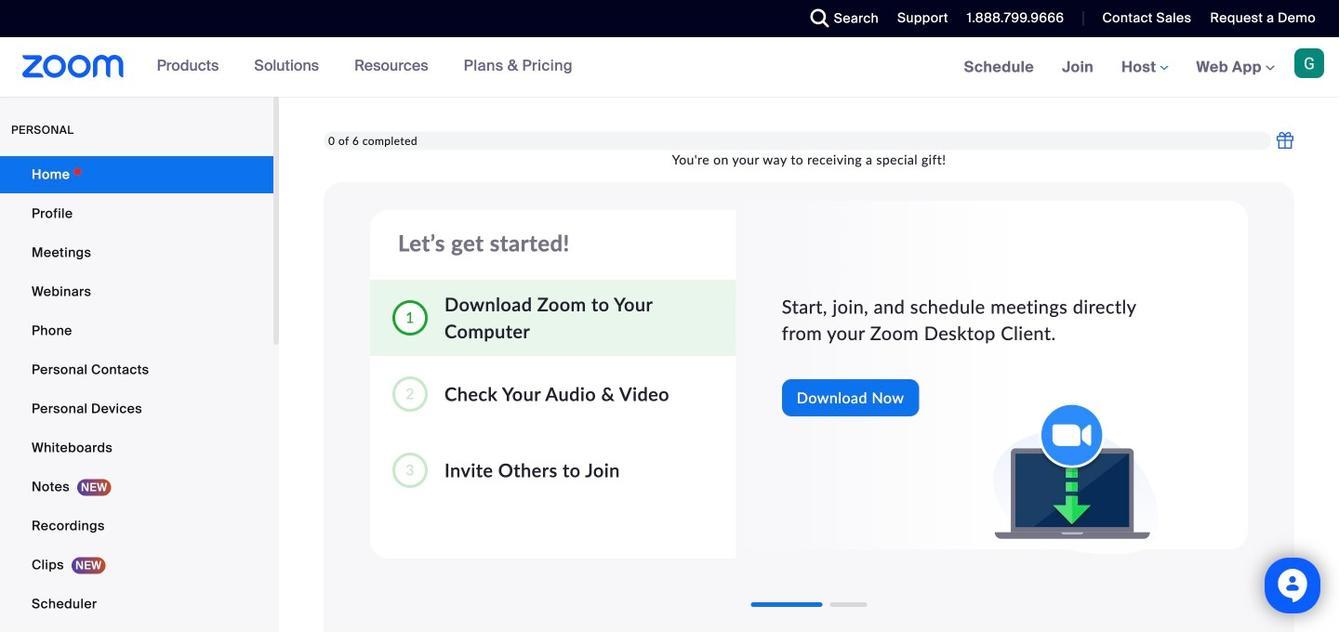 Task type: locate. For each thing, give the bounding box(es) containing it.
profile picture image
[[1295, 48, 1325, 78]]

zoom logo image
[[22, 55, 124, 78]]

personal menu menu
[[0, 156, 274, 633]]

banner
[[0, 37, 1340, 98]]

meetings navigation
[[951, 37, 1340, 98]]



Task type: describe. For each thing, give the bounding box(es) containing it.
product information navigation
[[143, 37, 587, 97]]



Task type: vqa. For each thing, say whether or not it's contained in the screenshot.
Personal Menu 'Menu' in the left of the page
yes



